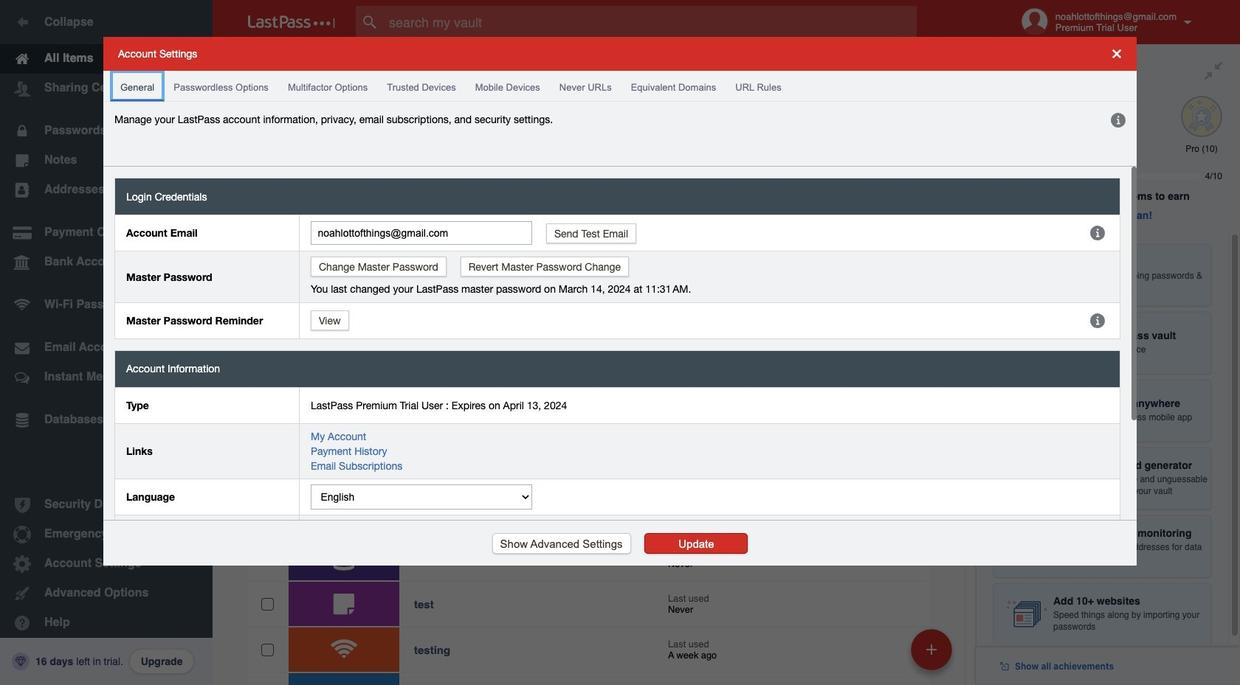 Task type: describe. For each thing, give the bounding box(es) containing it.
new item navigation
[[906, 625, 961, 686]]

main navigation navigation
[[0, 0, 213, 686]]

new item image
[[927, 645, 937, 655]]



Task type: vqa. For each thing, say whether or not it's contained in the screenshot.
Main content main content
no



Task type: locate. For each thing, give the bounding box(es) containing it.
Search search field
[[356, 6, 946, 38]]

search my vault text field
[[356, 6, 946, 38]]

lastpass image
[[248, 16, 335, 29]]

vault options navigation
[[213, 44, 976, 89]]



